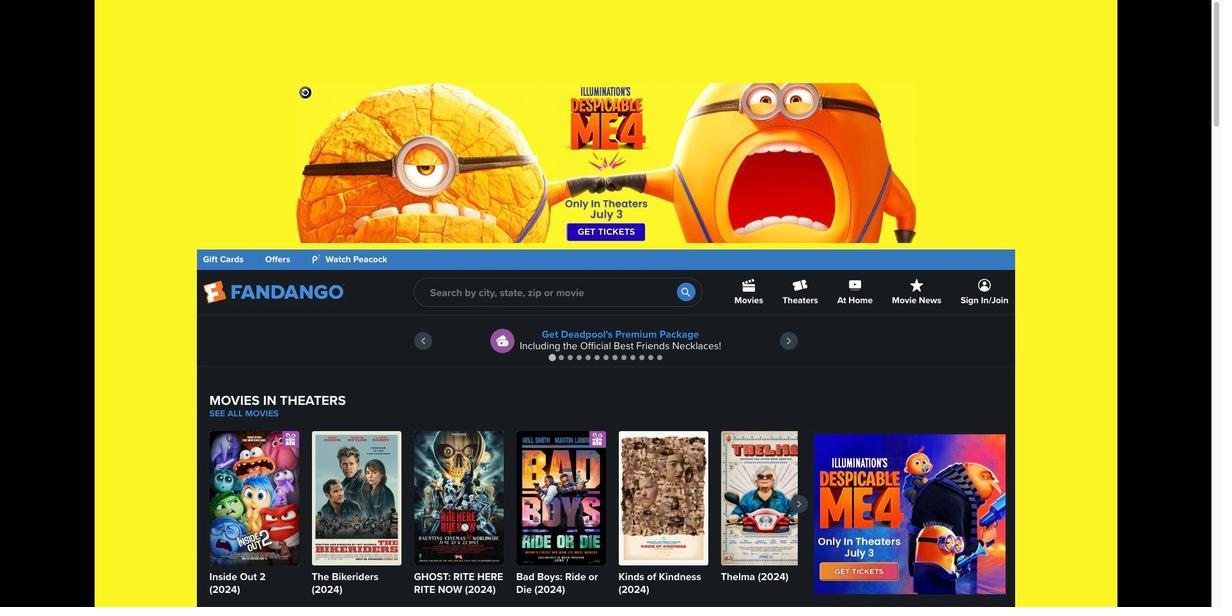 Task type: describe. For each thing, give the bounding box(es) containing it.
1 vertical spatial advertisement element
[[814, 435, 1006, 594]]

1 vertical spatial region
[[210, 431, 811, 599]]

offer icon image
[[491, 329, 515, 353]]

kinds of kindness (2024) poster image
[[619, 431, 708, 566]]

gift box white image
[[283, 431, 299, 448]]

Search by city, state, zip or movie text field
[[414, 278, 703, 307]]

0 vertical spatial advertisement element
[[296, 83, 916, 243]]

0 vertical spatial region
[[197, 315, 1016, 367]]

inside out 2 (2024) poster image
[[210, 431, 299, 566]]

thelma (2024) poster image
[[721, 431, 811, 566]]

ghost: rite here rite now (2024) poster image
[[414, 431, 504, 566]]



Task type: locate. For each thing, give the bounding box(es) containing it.
advertisement element
[[296, 83, 916, 243], [814, 435, 1006, 594]]

the bikeriders (2024) poster image
[[312, 431, 401, 566]]

gift box white image
[[590, 431, 606, 448]]

select a slide to show tab list
[[197, 352, 1016, 362]]

None search field
[[414, 278, 703, 307]]

bad boys: ride or die (2024) poster image
[[517, 431, 606, 566]]

region
[[197, 315, 1016, 367], [210, 431, 811, 599]]



Task type: vqa. For each thing, say whether or not it's contained in the screenshot.
The Bikeriders (2024) Poster image
yes



